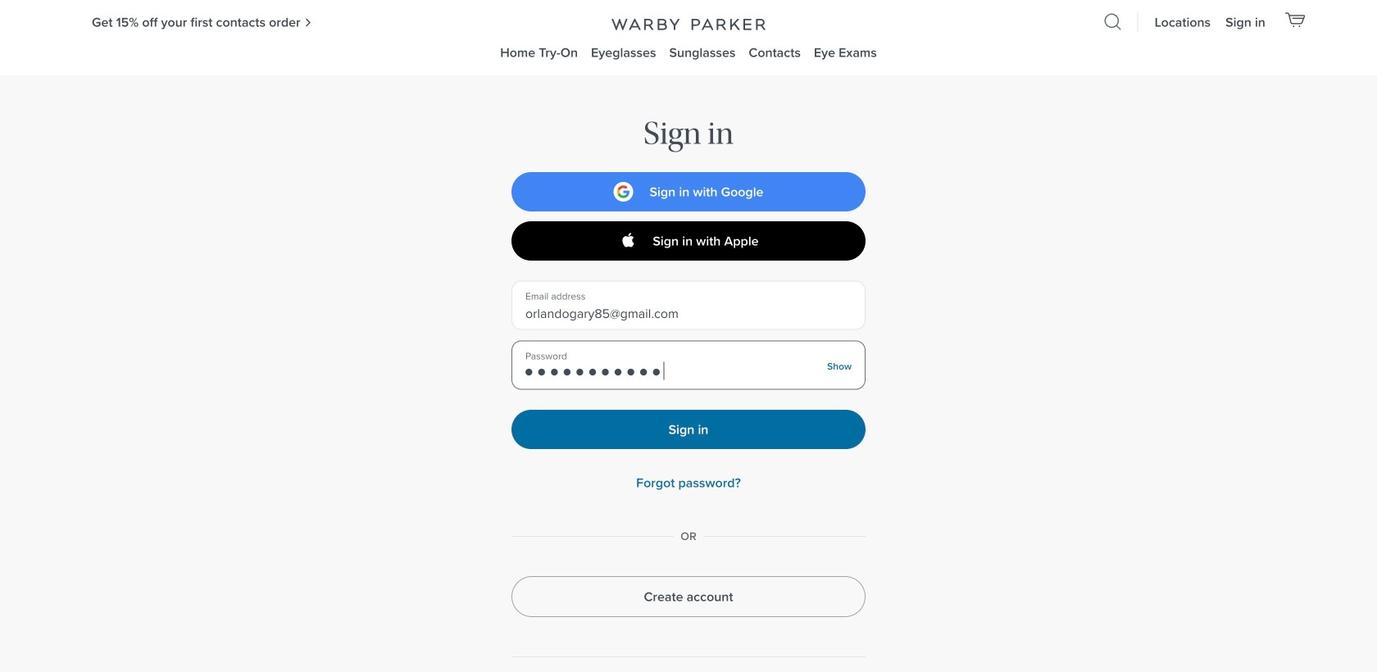 Task type: describe. For each thing, give the bounding box(es) containing it.
cart image
[[1285, 12, 1306, 27]]

warby parker logo image
[[610, 18, 768, 31]]

Password password field
[[524, 362, 814, 380]]

navigation element
[[0, 0, 1377, 75]]

header search image
[[1105, 14, 1122, 31]]



Task type: locate. For each thing, give the bounding box(es) containing it.
Email address email field
[[526, 305, 852, 323]]



